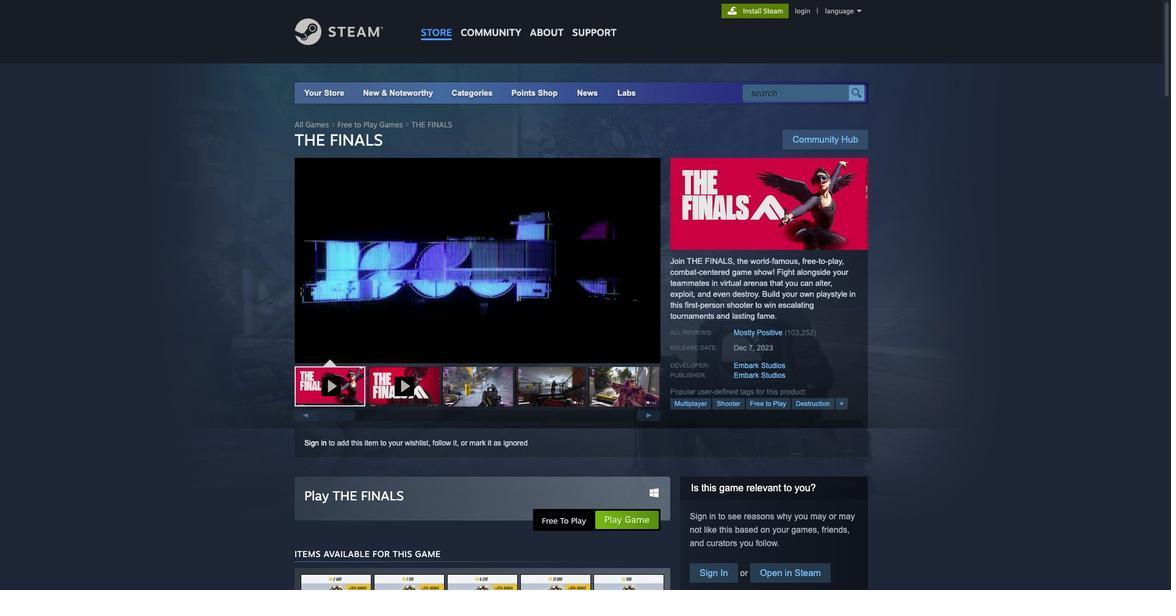 Task type: describe. For each thing, give the bounding box(es) containing it.
follow.
[[756, 539, 780, 548]]

global menu navigation
[[417, 0, 621, 44]]

combat-
[[670, 268, 699, 277]]

show!
[[754, 268, 775, 277]]

curators
[[707, 539, 737, 548]]

play game link
[[595, 511, 659, 530]]

sign in link
[[690, 564, 738, 583]]

categories
[[452, 88, 493, 98]]

join the finals, the world-famous, free-to-play, combat-centered game show! fight alongside your teammates in virtual arenas that you can alter, exploit, and even destroy. build your own playstyle in this first-person shooter to win escalating tournaments and lasting fame.
[[670, 257, 856, 321]]

wishlist,
[[405, 439, 431, 448]]

1 horizontal spatial steam
[[795, 568, 821, 578]]

lasting
[[732, 312, 755, 321]]

to left the you?
[[784, 483, 792, 494]]

in right playstyle
[[850, 290, 856, 299]]

developer:
[[670, 362, 709, 369]]

this up free to play
[[767, 388, 778, 397]]

install steam link
[[722, 4, 789, 18]]

relevant
[[747, 483, 781, 494]]

open
[[760, 568, 783, 578]]

the down all games link
[[295, 130, 325, 149]]

your
[[304, 88, 322, 98]]

your store link
[[304, 88, 344, 98]]

points shop link
[[502, 82, 568, 104]]

news
[[577, 88, 598, 98]]

person
[[700, 301, 725, 310]]

alter,
[[816, 279, 833, 288]]

it
[[488, 439, 492, 448]]

store
[[324, 88, 344, 98]]

win
[[764, 301, 776, 310]]

play the finals
[[304, 488, 404, 504]]

store
[[421, 26, 452, 38]]

tags
[[740, 388, 754, 397]]

shop
[[538, 88, 558, 98]]

+
[[840, 400, 844, 408]]

ignored
[[503, 439, 528, 448]]

can
[[801, 279, 813, 288]]

the
[[737, 257, 748, 266]]

shooter
[[727, 301, 753, 310]]

support link
[[568, 0, 621, 41]]

1 vertical spatial for
[[373, 549, 390, 559]]

mark
[[470, 439, 486, 448]]

like
[[704, 525, 717, 535]]

finals,
[[705, 257, 735, 266]]

free to play
[[750, 400, 786, 408]]

in
[[721, 568, 728, 578]]

play down product:
[[773, 400, 786, 408]]

labs
[[618, 88, 636, 98]]

2 vertical spatial you
[[740, 539, 754, 548]]

sign in to see reasons why you may or may not like this based on your games, friends, and curators you follow.
[[690, 512, 855, 548]]

about
[[530, 26, 564, 38]]

games,
[[792, 525, 820, 535]]

own
[[800, 290, 815, 299]]

in for open in steam
[[785, 568, 792, 578]]

centered
[[699, 268, 730, 277]]

date:
[[700, 345, 718, 351]]

as
[[494, 439, 501, 448]]

hub
[[842, 134, 858, 145]]

based
[[735, 525, 758, 535]]

it,
[[453, 439, 459, 448]]

login link
[[793, 7, 813, 15]]

in for sign in to add this item to your wishlist, follow it, or mark it as ignored
[[321, 439, 327, 448]]

your left wishlist,
[[389, 439, 403, 448]]

game
[[625, 514, 650, 526]]

the finals link
[[412, 120, 452, 129]]

that
[[770, 279, 783, 288]]

new & noteworthy link
[[363, 88, 433, 98]]

the down noteworthy
[[412, 120, 426, 129]]

new & noteworthy
[[363, 88, 433, 98]]

community
[[793, 134, 839, 145]]

points shop
[[512, 88, 558, 98]]

you inside join the finals, the world-famous, free-to-play, combat-centered game show! fight alongside your teammates in virtual arenas that you can alter, exploit, and even destroy. build your own playstyle in this first-person shooter to win escalating tournaments and lasting fame.
[[786, 279, 798, 288]]

play down sign in link
[[304, 488, 329, 504]]

item
[[365, 439, 379, 448]]

defined
[[714, 388, 738, 397]]

embark for publisher:
[[734, 372, 759, 380]]

the down 'add'
[[333, 488, 357, 504]]

free to play games link
[[337, 120, 403, 129]]

shooter link
[[713, 398, 745, 410]]

this right is
[[702, 483, 717, 494]]

all for all reviews:
[[670, 329, 681, 336]]

the inside join the finals, the world-famous, free-to-play, combat-centered game show! fight alongside your teammates in virtual arenas that you can alter, exploit, and even destroy. build your own playstyle in this first-person shooter to win escalating tournaments and lasting fame.
[[687, 257, 703, 266]]

famous,
[[772, 257, 800, 266]]

multiplayer
[[675, 400, 707, 408]]

this right 'add'
[[351, 439, 363, 448]]

free to play link
[[746, 398, 791, 410]]

sign in link
[[304, 439, 327, 448]]

this inside join the finals, the world-famous, free-to-play, combat-centered game show! fight alongside your teammates in virtual arenas that you can alter, exploit, and even destroy. build your own playstyle in this first-person shooter to win escalating tournaments and lasting fame.
[[670, 301, 683, 310]]

1 games from the left
[[305, 120, 329, 129]]

1 horizontal spatial for
[[756, 388, 765, 397]]

tournaments
[[670, 312, 715, 321]]

categories link
[[452, 88, 493, 98]]

2 games from the left
[[380, 120, 403, 129]]

all for all games > free to play games > the finals
[[295, 120, 303, 129]]

community
[[461, 26, 522, 38]]

search search field
[[752, 85, 846, 101]]

teammates
[[670, 279, 710, 288]]

studios for publisher:
[[761, 372, 786, 380]]

reasons
[[744, 512, 775, 522]]

to up the finals
[[354, 120, 361, 129]]

embark studios link for developer:
[[734, 362, 786, 370]]

in for sign in to see reasons why you may or may not like this based on your games, friends, and curators you follow.
[[709, 512, 716, 522]]

sign for sign in to add this item to your wishlist, follow it, or mark it as ignored
[[304, 439, 319, 448]]

all games link
[[295, 120, 329, 129]]

to-
[[819, 257, 828, 266]]

play game
[[605, 514, 650, 526]]

publisher:
[[670, 372, 707, 379]]

community hub link
[[783, 130, 868, 149]]

follow
[[433, 439, 451, 448]]

2023
[[757, 344, 773, 353]]

fame.
[[757, 312, 777, 321]]

release
[[670, 345, 699, 351]]

to inside join the finals, the world-famous, free-to-play, combat-centered game show! fight alongside your teammates in virtual arenas that you can alter, exploit, and even destroy. build your own playstyle in this first-person shooter to win escalating tournaments and lasting fame.
[[756, 301, 762, 310]]

why
[[777, 512, 792, 522]]

the finals
[[295, 130, 383, 149]]



Task type: locate. For each thing, give the bounding box(es) containing it.
sign left in
[[700, 568, 718, 578]]

2 vertical spatial free
[[542, 516, 558, 526]]

0 horizontal spatial free
[[337, 120, 352, 129]]

2 may from the left
[[839, 512, 855, 522]]

for right the "available"
[[373, 549, 390, 559]]

and up person
[[698, 290, 711, 299]]

popular
[[670, 388, 696, 397]]

1 horizontal spatial or
[[738, 569, 750, 578]]

1 may from the left
[[811, 512, 827, 522]]

your inside sign in to see reasons why you may or may not like this based on your games, friends, and curators you follow.
[[773, 525, 789, 535]]

items
[[295, 549, 321, 559]]

1 vertical spatial game
[[719, 483, 744, 494]]

in down centered
[[712, 279, 718, 288]]

None search field
[[742, 84, 866, 102]]

sign inside sign in to see reasons why you may or may not like this based on your games, friends, and curators you follow.
[[690, 512, 707, 522]]

is this game relevant to you?
[[691, 483, 816, 494]]

0 vertical spatial all
[[295, 120, 303, 129]]

this inside sign in to see reasons why you may or may not like this based on your games, friends, and curators you follow.
[[719, 525, 733, 535]]

steam inside "link"
[[764, 7, 783, 15]]

game inside join the finals, the world-famous, free-to-play, combat-centered game show! fight alongside your teammates in virtual arenas that you can alter, exploit, and even destroy. build your own playstyle in this first-person shooter to win escalating tournaments and lasting fame.
[[732, 268, 752, 277]]

sign in to add this item to your wishlist, follow it, or mark it as ignored
[[304, 439, 528, 448]]

1 vertical spatial free
[[750, 400, 764, 408]]

you up games,
[[794, 512, 808, 522]]

1 vertical spatial studios
[[761, 372, 786, 380]]

0 vertical spatial embark studios link
[[734, 362, 786, 370]]

1 vertical spatial you
[[794, 512, 808, 522]]

in inside sign in to see reasons why you may or may not like this based on your games, friends, and curators you follow.
[[709, 512, 716, 522]]

2 vertical spatial and
[[690, 539, 704, 548]]

0 vertical spatial sign
[[304, 439, 319, 448]]

may up friends,
[[839, 512, 855, 522]]

all
[[295, 120, 303, 129], [670, 329, 681, 336]]

or up friends,
[[829, 512, 837, 522]]

and inside sign in to see reasons why you may or may not like this based on your games, friends, and curators you follow.
[[690, 539, 704, 548]]

0 vertical spatial and
[[698, 290, 711, 299]]

0 vertical spatial studios
[[761, 362, 786, 370]]

to left 'add'
[[329, 439, 335, 448]]

1 horizontal spatial >
[[405, 120, 409, 129]]

play down new
[[363, 120, 377, 129]]

0 vertical spatial for
[[756, 388, 765, 397]]

steam right the open
[[795, 568, 821, 578]]

language
[[825, 7, 854, 15]]

support
[[572, 26, 617, 38]]

all games > free to play games > the finals
[[295, 120, 452, 129]]

steam right the install
[[764, 7, 783, 15]]

embark down the 7,
[[734, 362, 759, 370]]

0 horizontal spatial may
[[811, 512, 827, 522]]

embark studios link up tags
[[734, 372, 786, 380]]

finals down noteworthy
[[428, 120, 452, 129]]

destroy.
[[733, 290, 760, 299]]

2 embark studios link from the top
[[734, 372, 786, 380]]

free up the finals
[[337, 120, 352, 129]]

arenas
[[744, 279, 768, 288]]

2 vertical spatial sign
[[700, 568, 718, 578]]

to inside sign in to see reasons why you may or may not like this based on your games, friends, and curators you follow.
[[718, 512, 726, 522]]

to right 'item'
[[381, 439, 387, 448]]

dec 7, 2023
[[734, 344, 773, 353]]

to left the see
[[718, 512, 726, 522]]

2 vertical spatial finals
[[361, 488, 404, 504]]

you down based
[[740, 539, 754, 548]]

your store
[[304, 88, 344, 98]]

to down popular user-defined tags for this product:
[[766, 400, 771, 408]]

news link
[[568, 82, 608, 104]]

this down exploit,
[[670, 301, 683, 310]]

2 studios from the top
[[761, 372, 786, 380]]

free
[[337, 120, 352, 129], [750, 400, 764, 408], [542, 516, 558, 526]]

even
[[713, 290, 730, 299]]

popular user-defined tags for this product:
[[670, 388, 807, 397]]

your
[[833, 268, 849, 277], [782, 290, 798, 299], [389, 439, 403, 448], [773, 525, 789, 535]]

in right the open
[[785, 568, 792, 578]]

on
[[761, 525, 770, 535]]

0 vertical spatial game
[[732, 268, 752, 277]]

1 vertical spatial embark studios link
[[734, 372, 786, 380]]

> left the finals link
[[405, 120, 409, 129]]

play left "game"
[[605, 514, 622, 526]]

1 vertical spatial finals
[[330, 130, 383, 149]]

destruction link
[[792, 398, 834, 410]]

2 vertical spatial game
[[415, 549, 441, 559]]

free left to
[[542, 516, 558, 526]]

embark for developer:
[[734, 362, 759, 370]]

1 embark from the top
[[734, 362, 759, 370]]

this
[[670, 301, 683, 310], [767, 388, 778, 397], [351, 439, 363, 448], [702, 483, 717, 494], [719, 525, 733, 535], [393, 549, 412, 559]]

&
[[382, 88, 387, 98]]

0 vertical spatial free
[[337, 120, 352, 129]]

1 studios from the top
[[761, 362, 786, 370]]

noteworthy
[[390, 88, 433, 98]]

0 vertical spatial embark
[[734, 362, 759, 370]]

games
[[305, 120, 329, 129], [380, 120, 403, 129]]

studios up product:
[[761, 372, 786, 380]]

embark studios link for publisher:
[[734, 372, 786, 380]]

world-
[[751, 257, 772, 266]]

release date:
[[670, 345, 718, 351]]

and down the not
[[690, 539, 704, 548]]

and down person
[[717, 312, 730, 321]]

all up release
[[670, 329, 681, 336]]

0 vertical spatial embark studios
[[734, 362, 786, 370]]

2 embark from the top
[[734, 372, 759, 380]]

1 vertical spatial embark
[[734, 372, 759, 380]]

embark studios for publisher:
[[734, 372, 786, 380]]

community link
[[456, 0, 526, 44]]

0 horizontal spatial or
[[461, 439, 468, 448]]

finals down free to play games link
[[330, 130, 383, 149]]

1 vertical spatial and
[[717, 312, 730, 321]]

play
[[363, 120, 377, 129], [773, 400, 786, 408], [304, 488, 329, 504], [605, 514, 622, 526], [571, 516, 586, 526]]

|
[[817, 7, 818, 15]]

0 horizontal spatial games
[[305, 120, 329, 129]]

install steam
[[743, 7, 783, 15]]

0 vertical spatial you
[[786, 279, 798, 288]]

mostly
[[734, 329, 755, 337]]

sign left 'add'
[[304, 439, 319, 448]]

0 vertical spatial steam
[[764, 7, 783, 15]]

finals down 'item'
[[361, 488, 404, 504]]

free for free to play
[[542, 516, 558, 526]]

build
[[762, 290, 780, 299]]

the
[[412, 120, 426, 129], [295, 130, 325, 149], [687, 257, 703, 266], [333, 488, 357, 504]]

games down &
[[380, 120, 403, 129]]

escalating
[[778, 301, 814, 310]]

0 vertical spatial or
[[461, 439, 468, 448]]

destruction
[[796, 400, 830, 408]]

1 horizontal spatial may
[[839, 512, 855, 522]]

exploit,
[[670, 290, 696, 299]]

(103,252)
[[785, 329, 816, 337]]

1 vertical spatial or
[[829, 512, 837, 522]]

0 horizontal spatial all
[[295, 120, 303, 129]]

1 vertical spatial embark studios
[[734, 372, 786, 380]]

your down play,
[[833, 268, 849, 277]]

in
[[712, 279, 718, 288], [850, 290, 856, 299], [321, 439, 327, 448], [709, 512, 716, 522], [785, 568, 792, 578]]

sign for sign in to see reasons why you may or may not like this based on your games, friends, and curators you follow.
[[690, 512, 707, 522]]

> up the finals
[[331, 120, 335, 129]]

link to the steam homepage image
[[295, 18, 402, 45]]

1 vertical spatial steam
[[795, 568, 821, 578]]

2 vertical spatial or
[[738, 569, 750, 578]]

1 horizontal spatial games
[[380, 120, 403, 129]]

join
[[670, 257, 685, 266]]

games up the finals
[[305, 120, 329, 129]]

in up like
[[709, 512, 716, 522]]

all up the finals
[[295, 120, 303, 129]]

0 horizontal spatial >
[[331, 120, 335, 129]]

2 > from the left
[[405, 120, 409, 129]]

labs link
[[608, 82, 646, 104]]

in left 'add'
[[321, 439, 327, 448]]

mostly positive (103,252)
[[734, 329, 816, 337]]

login | language
[[795, 7, 854, 15]]

available
[[324, 549, 370, 559]]

sign for sign in
[[700, 568, 718, 578]]

1 vertical spatial sign
[[690, 512, 707, 522]]

2 horizontal spatial or
[[829, 512, 837, 522]]

2 horizontal spatial free
[[750, 400, 764, 408]]

embark up tags
[[734, 372, 759, 380]]

items available for this game
[[295, 549, 441, 559]]

embark studios up tags
[[734, 372, 786, 380]]

your up the escalating
[[782, 290, 798, 299]]

1 embark studios link from the top
[[734, 362, 786, 370]]

studios for developer:
[[761, 362, 786, 370]]

may up games,
[[811, 512, 827, 522]]

this right the "available"
[[393, 549, 412, 559]]

free down tags
[[750, 400, 764, 408]]

1 embark studios from the top
[[734, 362, 786, 370]]

or right in
[[738, 569, 750, 578]]

is
[[691, 483, 699, 494]]

this up curators
[[719, 525, 733, 535]]

positive
[[757, 329, 783, 337]]

1 horizontal spatial free
[[542, 516, 558, 526]]

about link
[[526, 0, 568, 41]]

for right tags
[[756, 388, 765, 397]]

1 vertical spatial all
[[670, 329, 681, 336]]

play right to
[[571, 516, 586, 526]]

0 vertical spatial finals
[[428, 120, 452, 129]]

to left win
[[756, 301, 762, 310]]

new
[[363, 88, 379, 98]]

studios down 2023 in the right of the page
[[761, 362, 786, 370]]

0 horizontal spatial for
[[373, 549, 390, 559]]

dec
[[734, 344, 747, 353]]

free-
[[803, 257, 819, 266]]

finals
[[428, 120, 452, 129], [330, 130, 383, 149], [361, 488, 404, 504]]

first-
[[685, 301, 700, 310]]

0 horizontal spatial steam
[[764, 7, 783, 15]]

sign up the not
[[690, 512, 707, 522]]

the up combat-
[[687, 257, 703, 266]]

community hub
[[793, 134, 858, 145]]

you?
[[795, 483, 816, 494]]

embark studios down 2023 in the right of the page
[[734, 362, 786, 370]]

sign inside sign in link
[[700, 568, 718, 578]]

for
[[756, 388, 765, 397], [373, 549, 390, 559]]

free for free to play
[[750, 400, 764, 408]]

account menu navigation
[[722, 4, 868, 18]]

store link
[[417, 0, 456, 44]]

your down why
[[773, 525, 789, 535]]

1 horizontal spatial all
[[670, 329, 681, 336]]

2 embark studios from the top
[[734, 372, 786, 380]]

1 > from the left
[[331, 120, 335, 129]]

embark studios for developer:
[[734, 362, 786, 370]]

or inside sign in to see reasons why you may or may not like this based on your games, friends, and curators you follow.
[[829, 512, 837, 522]]

or right it,
[[461, 439, 468, 448]]

you
[[786, 279, 798, 288], [794, 512, 808, 522], [740, 539, 754, 548]]

you down fight
[[786, 279, 798, 288]]

fight
[[777, 268, 795, 277]]

playstyle
[[817, 290, 848, 299]]

see
[[728, 512, 742, 522]]

play,
[[828, 257, 844, 266]]

embark studios link down 2023 in the right of the page
[[734, 362, 786, 370]]



Task type: vqa. For each thing, say whether or not it's contained in the screenshot.
the user-
yes



